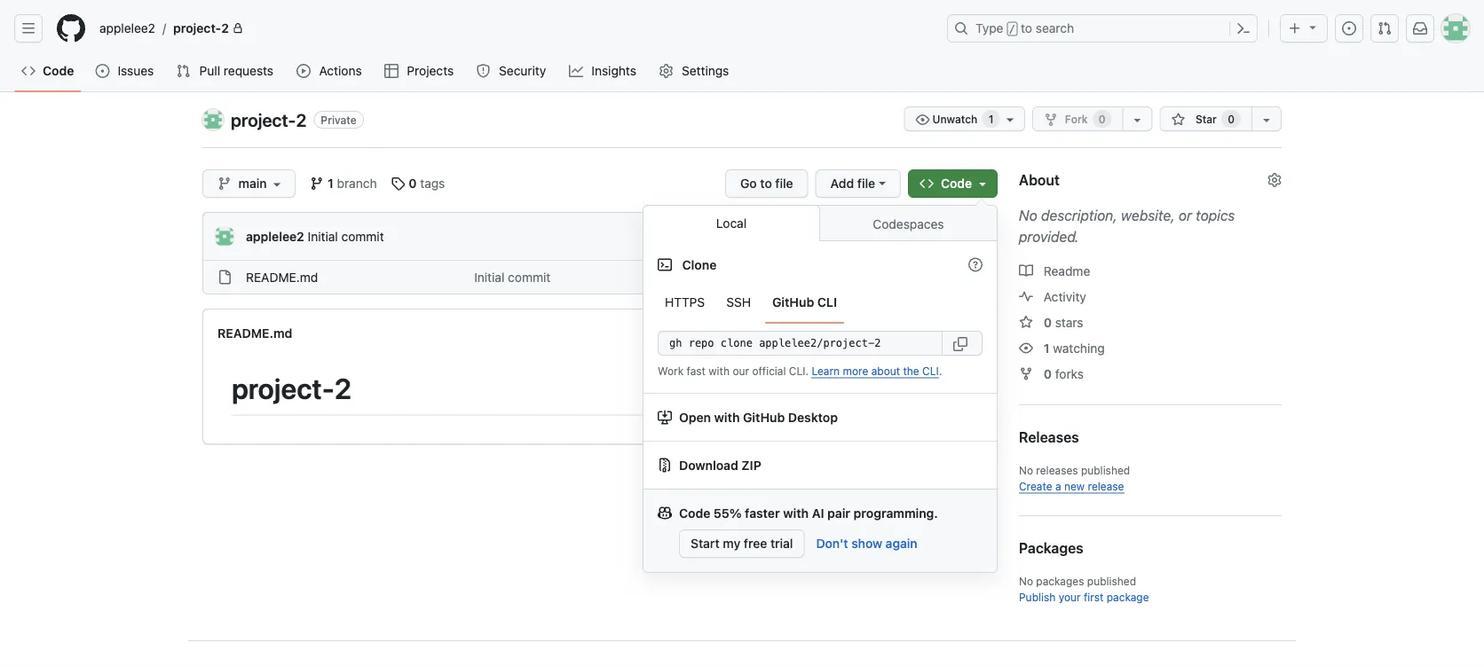 Task type: vqa. For each thing, say whether or not it's contained in the screenshot.
the published
yes



Task type: describe. For each thing, give the bounding box(es) containing it.
provided.
[[1019, 229, 1079, 245]]

table image
[[384, 64, 399, 78]]

don't show again button
[[805, 530, 929, 558]]

copy to clipboard image
[[953, 337, 968, 352]]

owner avatar image
[[202, 109, 224, 130]]

codespaces button
[[820, 206, 997, 241]]

0 right fork
[[1099, 113, 1106, 125]]

stars
[[1055, 315, 1083, 330]]

1 minute ago link
[[826, 227, 899, 246]]

search
[[1036, 21, 1074, 36]]

insights link
[[562, 58, 645, 84]]

play image
[[297, 64, 311, 78]]

project-2 inside list
[[173, 21, 229, 36]]

which remote url should i use? image
[[968, 258, 983, 272]]

.
[[939, 365, 942, 377]]

issues
[[118, 63, 154, 78]]

applelee2 for applelee2 /
[[99, 21, 155, 36]]

star image for 0
[[1019, 316, 1033, 330]]

0 horizontal spatial to
[[760, 176, 772, 191]]

plus image
[[1288, 21, 1302, 35]]

start my free trial
[[691, 537, 793, 551]]

repo forked image for fork
[[1044, 113, 1058, 127]]

0 users starred this repository element
[[1222, 110, 1241, 128]]

tab list containing https
[[658, 281, 844, 324]]

add
[[831, 176, 854, 191]]

our
[[733, 365, 749, 377]]

git pull request image
[[176, 64, 190, 78]]

1 vertical spatial project-
[[231, 109, 296, 130]]

/ for type
[[1009, 23, 1015, 36]]

initial inside grid
[[474, 270, 505, 284]]

1 for 1 branch
[[328, 176, 334, 191]]

no for no packages published publish your first package
[[1019, 575, 1033, 588]]

tags
[[420, 176, 445, 191]]

trial
[[770, 537, 793, 551]]

minute inside grid
[[919, 270, 958, 284]]

download zip link
[[658, 456, 983, 475]]

0 vertical spatial minute
[[835, 229, 874, 244]]

new
[[1064, 480, 1085, 493]]

1 horizontal spatial to
[[1021, 21, 1032, 36]]

type
[[976, 21, 1004, 36]]

github cli button
[[765, 289, 844, 316]]

your
[[1059, 591, 1081, 604]]

the
[[903, 365, 919, 377]]

1 commit
[[931, 229, 983, 244]]

project- inside list
[[173, 21, 221, 36]]

releases
[[1036, 464, 1078, 477]]

applelee2 /
[[99, 21, 166, 36]]

1 horizontal spatial cli
[[922, 365, 939, 377]]

@applelee2 image
[[214, 226, 235, 247]]

ssh
[[726, 295, 751, 310]]

with inside tab panel
[[709, 365, 730, 377]]

show
[[851, 537, 882, 551]]

0 horizontal spatial triangle down image
[[976, 177, 990, 191]]

main
[[238, 176, 267, 191]]

about
[[871, 365, 900, 377]]

1 horizontal spatial code
[[679, 506, 710, 521]]

fork 0
[[1065, 113, 1106, 125]]

lock image
[[232, 23, 243, 34]]

applelee2 for applelee2 initial commit
[[246, 229, 304, 244]]

edit this file image
[[961, 326, 976, 340]]

1 for 1 watching
[[1044, 341, 1050, 356]]

book image
[[1019, 264, 1033, 278]]

0 horizontal spatial commit
[[341, 229, 384, 244]]

open with github desktop link
[[658, 408, 983, 427]]

packages link
[[1019, 538, 1282, 559]]

initial commit
[[474, 270, 551, 284]]

work
[[658, 365, 684, 377]]

learn
[[812, 365, 840, 377]]

no releases published create a new release
[[1019, 464, 1130, 493]]

1 right 0a69cdd link
[[826, 229, 832, 244]]

ai
[[812, 506, 824, 521]]

github inside button
[[772, 295, 814, 310]]

packages
[[1036, 575, 1084, 588]]

open with github desktop
[[679, 410, 838, 425]]

git branch image for 1
[[310, 177, 324, 191]]

readme.md inside grid
[[246, 270, 318, 284]]

topics
[[1196, 207, 1235, 224]]

homepage image
[[57, 14, 85, 43]]

/ for applelee2
[[162, 21, 166, 35]]

a
[[1055, 480, 1061, 493]]

55%
[[714, 506, 742, 521]]

list containing applelee2 /
[[92, 14, 936, 43]]

1 horizontal spatial initial commit link
[[474, 270, 551, 284]]

download
[[679, 458, 738, 473]]

insights
[[591, 63, 636, 78]]

release
[[1088, 480, 1124, 493]]

security link
[[469, 58, 555, 84]]

applelee2 link for applelee2 /
[[92, 14, 162, 43]]

1 for 1
[[989, 113, 994, 125]]

choose where to access your code tab list
[[644, 205, 997, 241]]

branch
[[337, 176, 377, 191]]

learn more about the cli link
[[812, 365, 939, 377]]

settings
[[682, 63, 729, 78]]

or
[[1179, 207, 1192, 224]]

0 vertical spatial triangle down image
[[1306, 20, 1320, 34]]

0 vertical spatial initial commit link
[[308, 229, 384, 244]]

codespaces
[[873, 217, 944, 231]]

local button
[[644, 205, 820, 241]]

git pull request image
[[1378, 21, 1392, 36]]

0 for 0 forks
[[1044, 367, 1052, 381]]

tag image
[[391, 177, 405, 191]]

code image
[[920, 177, 934, 191]]

commits on main element
[[940, 229, 983, 244]]

projects link
[[377, 58, 462, 84]]

eye image
[[915, 113, 930, 127]]

add file
[[831, 176, 875, 191]]

1 minute ago
[[910, 270, 983, 284]]

star image for star
[[1171, 113, 1186, 127]]

terminal image
[[658, 258, 672, 272]]

requests
[[224, 63, 273, 78]]

forks
[[1055, 367, 1084, 381]]

1 for 1 minute ago
[[910, 270, 915, 284]]

create a new release link
[[1019, 480, 1124, 493]]

open
[[679, 410, 711, 425]]

0 vertical spatial project-2 link
[[166, 14, 250, 43]]

0a69cdd
[[774, 231, 819, 244]]



Task type: locate. For each thing, give the bounding box(es) containing it.
project-2 link down requests
[[231, 109, 307, 130]]

0 vertical spatial repo forked image
[[1044, 113, 1058, 127]]

1 horizontal spatial issue opened image
[[1342, 21, 1356, 36]]

eye image
[[1019, 341, 1033, 356]]

applelee2 link
[[92, 14, 162, 43], [246, 229, 304, 244]]

0 vertical spatial initial
[[308, 229, 338, 244]]

1 vertical spatial minute
[[919, 270, 958, 284]]

2 file from the left
[[857, 176, 875, 191]]

start my free trial link
[[679, 530, 805, 558]]

with left our
[[709, 365, 730, 377]]

0 vertical spatial readme.md link
[[246, 270, 318, 284]]

1 branch
[[328, 176, 377, 191]]

file image
[[217, 270, 232, 284]]

1 vertical spatial applelee2 link
[[246, 229, 304, 244]]

0 horizontal spatial minute
[[835, 229, 874, 244]]

0 vertical spatial code
[[43, 63, 74, 78]]

1 horizontal spatial git branch image
[[310, 177, 324, 191]]

star 0
[[1193, 113, 1235, 125]]

readme link
[[1019, 264, 1090, 278]]

0 horizontal spatial git branch image
[[217, 177, 232, 191]]

1 vertical spatial no
[[1019, 464, 1033, 477]]

code
[[43, 63, 74, 78], [941, 176, 972, 191], [679, 506, 710, 521]]

history image
[[913, 229, 927, 244]]

1 right eye image
[[1044, 341, 1050, 356]]

1 horizontal spatial ago
[[961, 270, 983, 284]]

no description, website, or topics provided.
[[1019, 207, 1235, 245]]

issue opened image left issues
[[95, 64, 109, 78]]

unwatch
[[930, 113, 980, 125]]

desktop download image
[[658, 411, 672, 425]]

0 right tag icon
[[409, 176, 417, 191]]

readme.md link inside grid
[[246, 270, 318, 284]]

0 horizontal spatial cli
[[817, 295, 837, 310]]

tab panel containing work fast with our official cli.
[[658, 331, 983, 379]]

edit repository metadata image
[[1268, 173, 1282, 187]]

shield image
[[476, 64, 491, 78]]

github cli
[[772, 295, 837, 310]]

go
[[740, 176, 757, 191]]

pull
[[199, 63, 220, 78]]

1 vertical spatial triangle down image
[[976, 177, 990, 191]]

1 watching
[[1044, 341, 1105, 356]]

2 horizontal spatial code
[[941, 176, 972, 191]]

code right copilot icon
[[679, 506, 710, 521]]

https
[[665, 295, 705, 310]]

work fast with our official cli. learn more about the cli .
[[658, 365, 942, 377]]

minute left which remote url should i use? icon at the right top of page
[[919, 270, 958, 284]]

go to file
[[740, 176, 793, 191]]

published inside no packages published publish your first package
[[1087, 575, 1136, 588]]

issue opened image left git pull request icon
[[1342, 21, 1356, 36]]

with right the open
[[714, 410, 740, 425]]

1 file from the left
[[775, 176, 793, 191]]

1 down history icon
[[910, 270, 915, 284]]

issue opened image for git pull request icon
[[1342, 21, 1356, 36]]

https button
[[658, 289, 712, 316]]

repo forked image down eye image
[[1019, 367, 1033, 381]]

git branch image left "main"
[[217, 177, 232, 191]]

initial commit link
[[308, 229, 384, 244], [474, 270, 551, 284]]

no inside no releases published create a new release
[[1019, 464, 1033, 477]]

1 inside 'row'
[[910, 270, 915, 284]]

add this repository to a list image
[[1260, 113, 1274, 127]]

grid containing readme.md
[[203, 260, 997, 294]]

issues link
[[88, 58, 162, 84]]

file zip image
[[658, 458, 672, 473]]

1 vertical spatial initial
[[474, 270, 505, 284]]

0 vertical spatial star image
[[1171, 113, 1186, 127]]

programming.
[[854, 506, 938, 521]]

0 vertical spatial with
[[709, 365, 730, 377]]

triangle down image right plus "icon"
[[1306, 20, 1320, 34]]

1 vertical spatial published
[[1087, 575, 1136, 588]]

faster
[[745, 506, 780, 521]]

grid
[[203, 260, 997, 294]]

command palette image
[[1236, 21, 1251, 36]]

readme.md down 'applelee2 initial commit'
[[246, 270, 318, 284]]

/ inside applelee2 /
[[162, 21, 166, 35]]

1 vertical spatial project-2
[[231, 109, 307, 130]]

1 right history icon
[[931, 229, 937, 244]]

2 horizontal spatial 2
[[335, 372, 352, 406]]

more
[[843, 365, 868, 377]]

no up provided.
[[1019, 207, 1037, 224]]

1 vertical spatial issue opened image
[[95, 64, 109, 78]]

security
[[499, 63, 546, 78]]

issue opened image inside "issues" link
[[95, 64, 109, 78]]

about
[[1019, 172, 1060, 189]]

1 for 1 commit
[[931, 229, 937, 244]]

2 vertical spatial project-
[[232, 372, 335, 406]]

commit
[[341, 229, 384, 244], [940, 229, 983, 244], [508, 270, 551, 284]]

0 vertical spatial no
[[1019, 207, 1037, 224]]

1 vertical spatial cli
[[922, 365, 939, 377]]

pull requests
[[199, 63, 273, 78]]

0 left stars
[[1044, 315, 1052, 330]]

desktop
[[788, 410, 838, 425]]

project-2
[[173, 21, 229, 36], [231, 109, 307, 130], [232, 372, 352, 406]]

with
[[709, 365, 730, 377], [714, 410, 740, 425], [783, 506, 809, 521]]

2 vertical spatial no
[[1019, 575, 1033, 588]]

local
[[716, 216, 747, 231]]

2 horizontal spatial commit
[[940, 229, 983, 244]]

my
[[723, 537, 740, 551]]

download zip
[[679, 458, 761, 473]]

publish
[[1019, 591, 1056, 604]]

0 for 0 stars
[[1044, 315, 1052, 330]]

code 55% faster with ai pair programming.
[[679, 506, 938, 521]]

1 horizontal spatial initial
[[474, 270, 505, 284]]

0a69cdd link
[[774, 229, 819, 245]]

no for no releases published create a new release
[[1019, 464, 1033, 477]]

1 horizontal spatial commit
[[508, 270, 551, 284]]

1 no from the top
[[1019, 207, 1037, 224]]

git branch image left 1 branch on the top of page
[[310, 177, 324, 191]]

clone
[[679, 257, 717, 272]]

github down official
[[743, 410, 785, 425]]

commit for 1 commit
[[940, 229, 983, 244]]

1 horizontal spatial /
[[1009, 23, 1015, 36]]

applelee2 link up "issues" link
[[92, 14, 162, 43]]

file right go
[[775, 176, 793, 191]]

1 horizontal spatial minute
[[919, 270, 958, 284]]

1 horizontal spatial 2
[[296, 109, 307, 130]]

star image up eye image
[[1019, 316, 1033, 330]]

2 vertical spatial 2
[[335, 372, 352, 406]]

packages
[[1019, 540, 1084, 557]]

applelee2 initial commit
[[246, 229, 384, 244]]

1 vertical spatial readme.md
[[217, 326, 292, 340]]

issue opened image for git pull request image
[[95, 64, 109, 78]]

1 vertical spatial github
[[743, 410, 785, 425]]

don't
[[816, 537, 848, 551]]

applelee2 link right @applelee2 icon
[[246, 229, 304, 244]]

releases
[[1019, 429, 1079, 446]]

graph image
[[569, 64, 583, 78]]

0 vertical spatial to
[[1021, 21, 1032, 36]]

2 vertical spatial with
[[783, 506, 809, 521]]

applelee2 link for applelee2 initial commit
[[246, 229, 304, 244]]

gh repo clone applelee2/project-2 text field
[[658, 331, 943, 356]]

readme.md down the 'file' icon
[[217, 326, 292, 340]]

issue opened image
[[1342, 21, 1356, 36], [95, 64, 109, 78]]

0 vertical spatial readme.md
[[246, 270, 318, 284]]

code image
[[21, 64, 36, 78]]

website,
[[1121, 207, 1175, 224]]

0 vertical spatial cli
[[817, 295, 837, 310]]

1 vertical spatial 2
[[296, 109, 307, 130]]

actions
[[319, 63, 362, 78]]

0 right star
[[1228, 113, 1235, 125]]

no inside "no description, website, or topics provided."
[[1019, 207, 1037, 224]]

1 right unwatch
[[989, 113, 994, 125]]

project-2 link
[[166, 14, 250, 43], [231, 109, 307, 130]]

0 stars
[[1044, 315, 1083, 330]]

project-2 link up pull
[[166, 14, 250, 43]]

minute down "add file" button
[[835, 229, 874, 244]]

repo forked image
[[1044, 113, 1058, 127], [1019, 367, 1033, 381]]

publish your first package link
[[1019, 591, 1149, 604]]

package
[[1107, 591, 1149, 604]]

applelee2 up "issues" link
[[99, 21, 155, 36]]

1 vertical spatial applelee2
[[246, 229, 304, 244]]

published inside no releases published create a new release
[[1081, 464, 1130, 477]]

repo forked image left fork
[[1044, 113, 1058, 127]]

1 horizontal spatial applelee2
[[246, 229, 304, 244]]

list
[[92, 14, 936, 43]]

git branch image for main
[[217, 177, 232, 191]]

0 horizontal spatial initial
[[308, 229, 338, 244]]

0 horizontal spatial 2
[[221, 21, 229, 36]]

readme.md link down 'applelee2 initial commit'
[[246, 270, 318, 284]]

activity link
[[1019, 289, 1086, 304]]

0 vertical spatial project-2
[[173, 21, 229, 36]]

0 horizontal spatial ago
[[877, 229, 899, 244]]

readme.md link down the 'file' icon
[[217, 326, 292, 340]]

1 vertical spatial code
[[941, 176, 972, 191]]

no for no description, website, or topics provided.
[[1019, 207, 1037, 224]]

0 horizontal spatial code
[[43, 63, 74, 78]]

pulse image
[[1019, 290, 1033, 304]]

no up publish
[[1019, 575, 1033, 588]]

2 no from the top
[[1019, 464, 1033, 477]]

0 horizontal spatial applelee2 link
[[92, 14, 162, 43]]

row
[[203, 260, 997, 294]]

cli inside button
[[817, 295, 837, 310]]

applelee2 inside applelee2 /
[[99, 21, 155, 36]]

actions link
[[290, 58, 370, 84]]

0 vertical spatial ago
[[877, 229, 899, 244]]

published for package
[[1087, 575, 1136, 588]]

ago inside grid
[[961, 270, 983, 284]]

/ inside 'type / to search'
[[1009, 23, 1015, 36]]

1 horizontal spatial triangle down image
[[1306, 20, 1320, 34]]

1 horizontal spatial star image
[[1171, 113, 1186, 127]]

0 horizontal spatial repo forked image
[[1019, 367, 1033, 381]]

no inside no packages published publish your first package
[[1019, 575, 1033, 588]]

0 forks
[[1044, 367, 1084, 381]]

1 horizontal spatial repo forked image
[[1044, 113, 1058, 127]]

0 horizontal spatial applelee2
[[99, 21, 155, 36]]

pair
[[827, 506, 850, 521]]

triangle down image right code icon
[[976, 177, 990, 191]]

code link
[[14, 58, 81, 84]]

0 horizontal spatial initial commit link
[[308, 229, 384, 244]]

tab panel
[[658, 331, 983, 379]]

0a69cdd 1 minute ago
[[774, 229, 899, 244]]

applelee2 right @applelee2 icon
[[246, 229, 304, 244]]

2
[[221, 21, 229, 36], [296, 109, 307, 130], [335, 372, 352, 406]]

0 vertical spatial issue opened image
[[1342, 21, 1356, 36]]

fork
[[1065, 113, 1088, 125]]

row containing readme.md
[[203, 260, 997, 294]]

github
[[772, 295, 814, 310], [743, 410, 785, 425]]

copilot image
[[658, 506, 672, 521]]

file right add
[[857, 176, 875, 191]]

first
[[1084, 591, 1104, 604]]

cli up 'gh repo clone applelee2/project-2' text box
[[817, 295, 837, 310]]

0 tags
[[409, 176, 445, 191]]

initial
[[308, 229, 338, 244], [474, 270, 505, 284]]

1 vertical spatial with
[[714, 410, 740, 425]]

description,
[[1041, 207, 1117, 224]]

with left ai
[[783, 506, 809, 521]]

0 for 0 tags
[[409, 176, 417, 191]]

0 horizontal spatial star image
[[1019, 316, 1033, 330]]

1 vertical spatial readme.md link
[[217, 326, 292, 340]]

0 horizontal spatial file
[[775, 176, 793, 191]]

no packages published publish your first package
[[1019, 575, 1149, 604]]

published up the package
[[1087, 575, 1136, 588]]

notifications image
[[1413, 21, 1427, 36]]

gear image
[[659, 64, 673, 78]]

cli right the on the bottom of page
[[922, 365, 939, 377]]

0 vertical spatial project-
[[173, 21, 221, 36]]

/
[[162, 21, 166, 35], [1009, 23, 1015, 36]]

0 vertical spatial published
[[1081, 464, 1130, 477]]

ago down commits on main element
[[961, 270, 983, 284]]

1 vertical spatial initial commit link
[[474, 270, 551, 284]]

official
[[752, 365, 786, 377]]

file inside go to file link
[[775, 176, 793, 191]]

minute
[[835, 229, 874, 244], [919, 270, 958, 284]]

published for release
[[1081, 464, 1130, 477]]

star image
[[1171, 113, 1186, 127], [1019, 316, 1033, 330]]

no up create
[[1019, 464, 1033, 477]]

1
[[989, 113, 994, 125], [328, 176, 334, 191], [826, 229, 832, 244], [931, 229, 937, 244], [910, 270, 915, 284], [1044, 341, 1050, 356]]

to right go
[[760, 176, 772, 191]]

2 vertical spatial code
[[679, 506, 710, 521]]

published up release
[[1081, 464, 1130, 477]]

0 left forks
[[1044, 367, 1052, 381]]

don't show again
[[816, 537, 917, 551]]

1 horizontal spatial file
[[857, 176, 875, 191]]

tab list
[[658, 281, 844, 324]]

triangle down image
[[1306, 20, 1320, 34], [976, 177, 990, 191]]

1 vertical spatial ago
[[961, 270, 983, 284]]

star image left star
[[1171, 113, 1186, 127]]

2 git branch image from the left
[[310, 177, 324, 191]]

1 git branch image from the left
[[217, 177, 232, 191]]

0 horizontal spatial issue opened image
[[95, 64, 109, 78]]

0 vertical spatial applelee2
[[99, 21, 155, 36]]

0 vertical spatial applelee2 link
[[92, 14, 162, 43]]

type / to search
[[976, 21, 1074, 36]]

file inside "add file" button
[[857, 176, 875, 191]]

private
[[321, 114, 357, 126]]

3 no from the top
[[1019, 575, 1033, 588]]

cell
[[217, 268, 232, 287]]

commit for initial commit
[[508, 270, 551, 284]]

1 horizontal spatial applelee2 link
[[246, 229, 304, 244]]

0 horizontal spatial /
[[162, 21, 166, 35]]

0 vertical spatial 2
[[221, 21, 229, 36]]

code right code image
[[43, 63, 74, 78]]

applelee2
[[99, 21, 155, 36], [246, 229, 304, 244]]

free
[[744, 537, 767, 551]]

1 vertical spatial repo forked image
[[1019, 367, 1033, 381]]

cli.
[[789, 365, 809, 377]]

cli
[[817, 295, 837, 310], [922, 365, 939, 377]]

see your forks of this repository image
[[1131, 113, 1145, 127]]

1 left branch
[[328, 176, 334, 191]]

ago left history icon
[[877, 229, 899, 244]]

watching
[[1053, 341, 1105, 356]]

2 vertical spatial project-2
[[232, 372, 352, 406]]

project-
[[173, 21, 221, 36], [231, 109, 296, 130], [232, 372, 335, 406]]

github up 'gh repo clone applelee2/project-2' text box
[[772, 295, 814, 310]]

zip
[[742, 458, 761, 473]]

repo forked image for 0
[[1019, 367, 1033, 381]]

commit inside 'row'
[[508, 270, 551, 284]]

to left search
[[1021, 21, 1032, 36]]

1 vertical spatial to
[[760, 176, 772, 191]]

code right code icon
[[941, 176, 972, 191]]

git branch image
[[217, 177, 232, 191], [310, 177, 324, 191]]

0 vertical spatial github
[[772, 295, 814, 310]]

1 vertical spatial star image
[[1019, 316, 1033, 330]]

settings link
[[652, 58, 737, 84]]

activity
[[1044, 289, 1086, 304]]

1 vertical spatial project-2 link
[[231, 109, 307, 130]]



